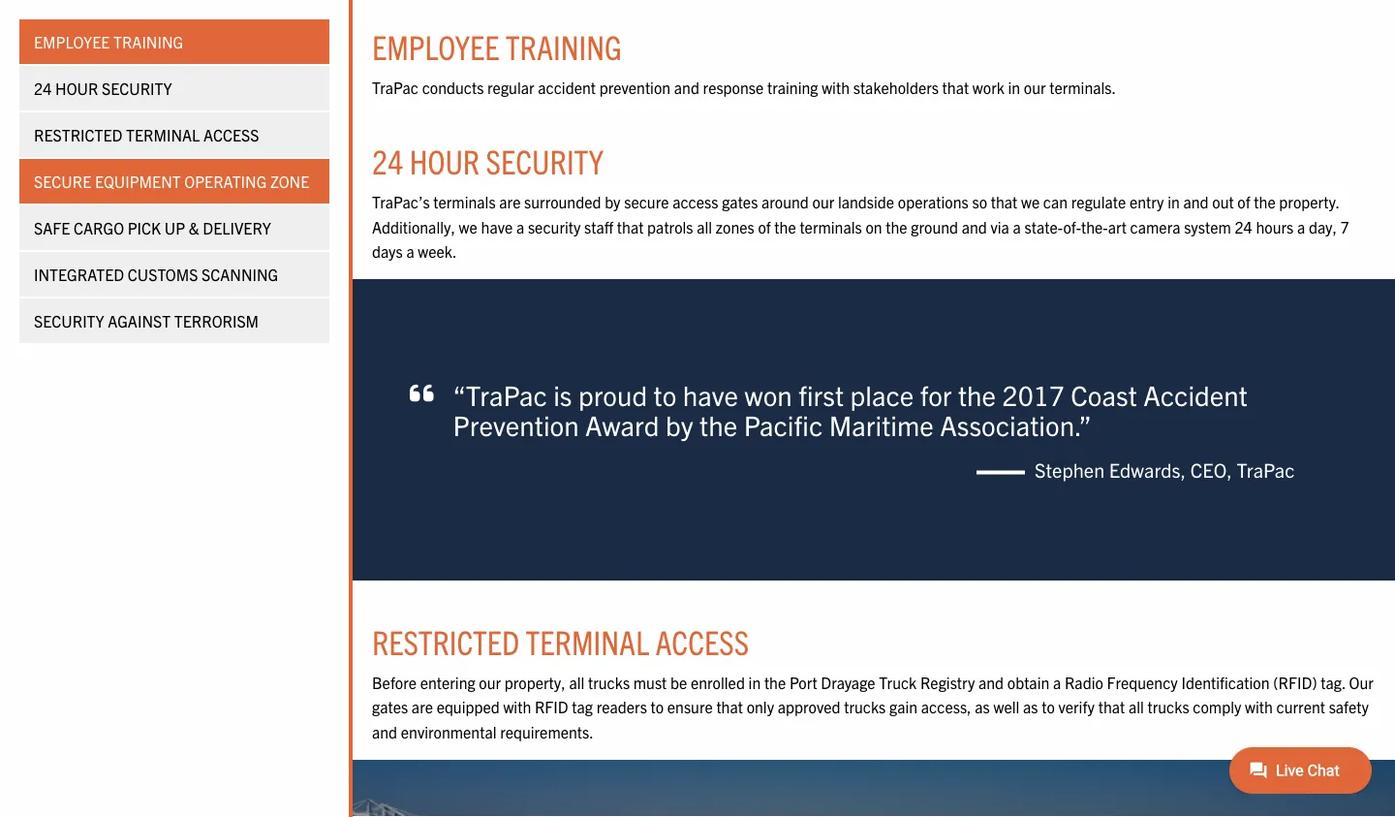 Task type: locate. For each thing, give the bounding box(es) containing it.
0 vertical spatial of
[[1238, 192, 1251, 211]]

training up accident
[[506, 25, 622, 67]]

integrated customs scanning
[[34, 265, 278, 284]]

1 vertical spatial all
[[569, 672, 585, 692]]

property,
[[505, 672, 566, 692]]

a right via
[[1014, 217, 1022, 236]]

1 horizontal spatial trapac
[[1237, 457, 1295, 482]]

as right well
[[1024, 697, 1039, 716]]

pick
[[128, 218, 161, 237]]

1 vertical spatial by
[[666, 407, 694, 441]]

1 horizontal spatial employee training
[[372, 25, 622, 67]]

via
[[991, 217, 1010, 236]]

training up the 24 hour security 'link'
[[113, 32, 183, 51]]

restricted terminal access up property,
[[372, 620, 749, 661]]

1 horizontal spatial we
[[1022, 192, 1040, 211]]

must
[[634, 672, 667, 692]]

equipment
[[95, 172, 181, 191]]

and up well
[[979, 672, 1004, 692]]

our
[[1350, 672, 1374, 692]]

security against terrorism
[[34, 311, 259, 331]]

can
[[1044, 192, 1068, 211]]

1 horizontal spatial in
[[1009, 78, 1021, 97]]

1 vertical spatial have
[[683, 377, 739, 411]]

2 vertical spatial in
[[749, 672, 761, 692]]

0 horizontal spatial access
[[204, 125, 259, 144]]

1 horizontal spatial all
[[697, 217, 713, 236]]

have left the "won"
[[683, 377, 739, 411]]

restricted terminal access up the equipment
[[34, 125, 259, 144]]

our up 'equipped'
[[479, 672, 501, 692]]

24 hour security link
[[19, 66, 330, 111]]

our right "around"
[[813, 192, 835, 211]]

we right additionally,
[[459, 217, 478, 236]]

0 vertical spatial access
[[204, 125, 259, 144]]

access
[[204, 125, 259, 144], [656, 620, 749, 661]]

employee training up regular
[[372, 25, 622, 67]]

of right zones
[[758, 217, 771, 236]]

terminals left on
[[800, 217, 862, 236]]

we
[[1022, 192, 1040, 211], [459, 217, 478, 236]]

2 vertical spatial 24
[[1235, 217, 1253, 236]]

24 up trapac's
[[372, 139, 404, 181]]

0 vertical spatial all
[[697, 217, 713, 236]]

2 horizontal spatial in
[[1168, 192, 1181, 211]]

and
[[674, 78, 700, 97], [1184, 192, 1209, 211], [962, 217, 988, 236], [979, 672, 1004, 692], [372, 722, 398, 741]]

0 vertical spatial restricted terminal access
[[34, 125, 259, 144]]

trucks down drayage
[[845, 697, 886, 716]]

0 horizontal spatial our
[[479, 672, 501, 692]]

1 vertical spatial in
[[1168, 192, 1181, 211]]

tag
[[572, 697, 593, 716]]

in
[[1009, 78, 1021, 97], [1168, 192, 1181, 211], [749, 672, 761, 692]]

employee training link
[[19, 19, 330, 64]]

the up hours on the right top
[[1255, 192, 1276, 211]]

0 horizontal spatial are
[[412, 697, 433, 716]]

trucks
[[588, 672, 630, 692], [845, 697, 886, 716], [1148, 697, 1190, 716]]

24
[[34, 79, 52, 98], [372, 139, 404, 181], [1235, 217, 1253, 236]]

registry
[[921, 672, 975, 692]]

to right proud
[[654, 377, 677, 411]]

trapac conducts regular accident prevention and response training with stakeholders that work in our terminals.
[[372, 78, 1117, 97]]

by up staff
[[605, 192, 621, 211]]

in up only
[[749, 672, 761, 692]]

2 vertical spatial all
[[1129, 697, 1145, 716]]

are down the entering
[[412, 697, 433, 716]]

is
[[554, 377, 572, 411]]

security
[[102, 79, 172, 98], [486, 139, 604, 181], [34, 311, 104, 331]]

safety
[[1330, 697, 1370, 716]]

0 horizontal spatial all
[[569, 672, 585, 692]]

response
[[703, 78, 764, 97]]

access up the "operating"
[[204, 125, 259, 144]]

trapac right ceo,
[[1237, 457, 1295, 482]]

gates down the "before"
[[372, 697, 408, 716]]

ground
[[911, 217, 959, 236]]

1 horizontal spatial restricted terminal access
[[372, 620, 749, 661]]

are left surrounded
[[500, 192, 521, 211]]

0 horizontal spatial we
[[459, 217, 478, 236]]

24 left hours on the right top
[[1235, 217, 1253, 236]]

1 vertical spatial hour
[[410, 139, 480, 181]]

24 hour security down regular
[[372, 139, 604, 181]]

in right work
[[1009, 78, 1021, 97]]

the left port
[[765, 672, 786, 692]]

0 horizontal spatial by
[[605, 192, 621, 211]]

scanning
[[202, 265, 278, 284]]

the right on
[[886, 217, 908, 236]]

of right 'out'
[[1238, 192, 1251, 211]]

restricted up the entering
[[372, 620, 520, 661]]

1 vertical spatial security
[[486, 139, 604, 181]]

on
[[866, 217, 883, 236]]

0 horizontal spatial training
[[113, 32, 183, 51]]

0 horizontal spatial as
[[975, 697, 990, 716]]

prevention
[[600, 78, 671, 97]]

integrated
[[34, 265, 124, 284]]

as left well
[[975, 697, 990, 716]]

terminal up tag
[[526, 620, 650, 661]]

are
[[500, 192, 521, 211], [412, 697, 433, 716]]

0 vertical spatial hour
[[55, 79, 98, 98]]

and down so on the top right of the page
[[962, 217, 988, 236]]

1 vertical spatial 24
[[372, 139, 404, 181]]

entering
[[420, 672, 476, 692]]

employee
[[372, 25, 500, 67], [34, 32, 110, 51]]

in right entry
[[1168, 192, 1181, 211]]

1 horizontal spatial access
[[656, 620, 749, 661]]

that right so on the top right of the page
[[991, 192, 1018, 211]]

with down identification
[[1246, 697, 1274, 716]]

0 horizontal spatial restricted
[[34, 125, 123, 144]]

0 horizontal spatial of
[[758, 217, 771, 236]]

with right training
[[822, 78, 850, 97]]

with
[[822, 78, 850, 97], [504, 697, 531, 716], [1246, 697, 1274, 716]]

proud
[[579, 377, 648, 411]]

0 vertical spatial security
[[102, 79, 172, 98]]

access,
[[922, 697, 972, 716]]

first
[[799, 377, 844, 411]]

0 horizontal spatial hour
[[55, 79, 98, 98]]

1 horizontal spatial as
[[1024, 697, 1039, 716]]

0 horizontal spatial 24 hour security
[[34, 79, 172, 98]]

place
[[851, 377, 914, 411]]

0 vertical spatial 24 hour security
[[34, 79, 172, 98]]

terminals up week.
[[434, 192, 496, 211]]

24 inside 'link'
[[34, 79, 52, 98]]

rfid
[[535, 697, 569, 716]]

0 vertical spatial have
[[481, 217, 513, 236]]

0 vertical spatial by
[[605, 192, 621, 211]]

0 vertical spatial in
[[1009, 78, 1021, 97]]

0 vertical spatial terminal
[[126, 125, 200, 144]]

current
[[1277, 697, 1326, 716]]

trucks down frequency
[[1148, 697, 1190, 716]]

are inside before entering our property, all trucks must be enrolled in the port drayage truck registry and obtain a radio frequency identification (rfid) tag. our gates are equipped with rfid tag readers to ensure that only approved trucks gain access, as well as to verify that all trucks comply with current safety and environmental requirements.
[[412, 697, 433, 716]]

1 vertical spatial of
[[758, 217, 771, 236]]

so
[[973, 192, 988, 211]]

gates up zones
[[722, 192, 758, 211]]

readers
[[597, 697, 647, 716]]

secure
[[34, 172, 91, 191]]

for
[[921, 377, 952, 411]]

0 horizontal spatial have
[[481, 217, 513, 236]]

customs
[[128, 265, 198, 284]]

have
[[481, 217, 513, 236], [683, 377, 739, 411]]

trapac left conducts
[[372, 78, 419, 97]]

a right the days on the top of the page
[[407, 241, 415, 261]]

0 horizontal spatial trapac
[[372, 78, 419, 97]]

1 horizontal spatial our
[[813, 192, 835, 211]]

port
[[790, 672, 818, 692]]

all down frequency
[[1129, 697, 1145, 716]]

a left radio
[[1054, 672, 1062, 692]]

security down integrated at the top left of page
[[34, 311, 104, 331]]

and down the "before"
[[372, 722, 398, 741]]

1 horizontal spatial by
[[666, 407, 694, 441]]

surrounded
[[525, 192, 601, 211]]

1 horizontal spatial have
[[683, 377, 739, 411]]

0 vertical spatial 24
[[34, 79, 52, 98]]

stakeholders
[[854, 78, 939, 97]]

security
[[528, 217, 581, 236]]

our right work
[[1024, 78, 1046, 97]]

identification
[[1182, 672, 1270, 692]]

by inside trapac's terminals are surrounded by secure access gates around our landside operations so that we can regulate entry in and out of the property. additionally, we have a security staff that patrols all zones of the terminals on the ground and via a state-of-the-art camera system 24 hours a day, 7 days a week.
[[605, 192, 621, 211]]

around
[[762, 192, 809, 211]]

2 vertical spatial our
[[479, 672, 501, 692]]

as
[[975, 697, 990, 716], [1024, 697, 1039, 716]]

7
[[1341, 217, 1350, 236]]

system
[[1185, 217, 1232, 236]]

art
[[1109, 217, 1127, 236]]

frequency
[[1108, 672, 1178, 692]]

hour up secure
[[55, 79, 98, 98]]

1 vertical spatial access
[[656, 620, 749, 661]]

24 hour security inside 'link'
[[34, 79, 172, 98]]

restricted up secure
[[34, 125, 123, 144]]

with down property,
[[504, 697, 531, 716]]

employee training up the 24 hour security 'link'
[[34, 32, 183, 51]]

only
[[747, 697, 775, 716]]

access up enrolled
[[656, 620, 749, 661]]

1 horizontal spatial with
[[822, 78, 850, 97]]

1 horizontal spatial are
[[500, 192, 521, 211]]

terminals
[[434, 192, 496, 211], [800, 217, 862, 236]]

1 horizontal spatial hour
[[410, 139, 480, 181]]

0 horizontal spatial terminals
[[434, 192, 496, 211]]

all up tag
[[569, 672, 585, 692]]

1 vertical spatial restricted
[[372, 620, 520, 661]]

1 vertical spatial gates
[[372, 697, 408, 716]]

24 up secure
[[34, 79, 52, 98]]

have left security
[[481, 217, 513, 236]]

0 horizontal spatial gates
[[372, 697, 408, 716]]

our
[[1024, 78, 1046, 97], [813, 192, 835, 211], [479, 672, 501, 692]]

in inside before entering our property, all trucks must be enrolled in the port drayage truck registry and obtain a radio frequency identification (rfid) tag. our gates are equipped with rfid tag readers to ensure that only approved trucks gain access, as well as to verify that all trucks comply with current safety and environmental requirements.
[[749, 672, 761, 692]]

terminal up secure equipment operating zone
[[126, 125, 200, 144]]

hour up trapac's
[[410, 139, 480, 181]]

2 horizontal spatial 24
[[1235, 217, 1253, 236]]

ensure
[[668, 697, 713, 716]]

2 as from the left
[[1024, 697, 1039, 716]]

1 horizontal spatial 24 hour security
[[372, 139, 604, 181]]

restricted terminal access link
[[19, 112, 330, 157]]

1 horizontal spatial terminals
[[800, 217, 862, 236]]

camera
[[1131, 217, 1181, 236]]

1 horizontal spatial trucks
[[845, 697, 886, 716]]

trapac's terminals are surrounded by secure access gates around our landside operations so that we can regulate entry in and out of the property. additionally, we have a security staff that patrols all zones of the terminals on the ground and via a state-of-the-art camera system 24 hours a day, 7 days a week.
[[372, 192, 1350, 261]]

0 vertical spatial terminals
[[434, 192, 496, 211]]

all inside trapac's terminals are surrounded by secure access gates around our landside operations so that we can regulate entry in and out of the property. additionally, we have a security staff that patrols all zones of the terminals on the ground and via a state-of-the-art camera system 24 hours a day, 7 days a week.
[[697, 217, 713, 236]]

all down access
[[697, 217, 713, 236]]

0 vertical spatial are
[[500, 192, 521, 211]]

trapac
[[372, 78, 419, 97], [1237, 457, 1295, 482]]

we left the can on the top of the page
[[1022, 192, 1040, 211]]

by right the award
[[666, 407, 694, 441]]

0 horizontal spatial in
[[749, 672, 761, 692]]

security against terrorism link
[[19, 299, 330, 343]]

security up surrounded
[[486, 139, 604, 181]]

trucks up the readers
[[588, 672, 630, 692]]

and left 'out'
[[1184, 192, 1209, 211]]

1 horizontal spatial gates
[[722, 192, 758, 211]]

24 hour security down employee training link
[[34, 79, 172, 98]]

restricted terminal access
[[34, 125, 259, 144], [372, 620, 749, 661]]

0 horizontal spatial 24
[[34, 79, 52, 98]]

conducts
[[422, 78, 484, 97]]

access
[[673, 192, 719, 211]]

0 vertical spatial gates
[[722, 192, 758, 211]]

2 horizontal spatial our
[[1024, 78, 1046, 97]]

security down employee training link
[[102, 79, 172, 98]]

hour
[[55, 79, 98, 98], [410, 139, 480, 181]]

to left verify
[[1042, 697, 1055, 716]]

0 vertical spatial restricted
[[34, 125, 123, 144]]

1 vertical spatial are
[[412, 697, 433, 716]]

gates inside before entering our property, all trucks must be enrolled in the port drayage truck registry and obtain a radio frequency identification (rfid) tag. our gates are equipped with rfid tag readers to ensure that only approved trucks gain access, as well as to verify that all trucks comply with current safety and environmental requirements.
[[372, 697, 408, 716]]

(rfid)
[[1274, 672, 1318, 692]]

1 as from the left
[[975, 697, 990, 716]]

security inside 'link'
[[102, 79, 172, 98]]

won
[[745, 377, 793, 411]]

1 vertical spatial restricted terminal access
[[372, 620, 749, 661]]

1 vertical spatial our
[[813, 192, 835, 211]]

are inside trapac's terminals are surrounded by secure access gates around our landside operations so that we can regulate entry in and out of the property. additionally, we have a security staff that patrols all zones of the terminals on the ground and via a state-of-the-art camera system 24 hours a day, 7 days a week.
[[500, 192, 521, 211]]

1 vertical spatial terminal
[[526, 620, 650, 661]]

a
[[517, 217, 525, 236], [1014, 217, 1022, 236], [1298, 217, 1306, 236], [407, 241, 415, 261], [1054, 672, 1062, 692]]

the down "around"
[[775, 217, 797, 236]]



Task type: vqa. For each thing, say whether or not it's contained in the screenshot.
TraPac Corporate Overview on the bottom
no



Task type: describe. For each thing, give the bounding box(es) containing it.
additionally,
[[372, 217, 456, 236]]

environmental
[[401, 722, 497, 741]]

well
[[994, 697, 1020, 716]]

that left work
[[943, 78, 970, 97]]

in inside trapac's terminals are surrounded by secure access gates around our landside operations so that we can regulate entry in and out of the property. additionally, we have a security staff that patrols all zones of the terminals on the ground and via a state-of-the-art camera system 24 hours a day, 7 days a week.
[[1168, 192, 1181, 211]]

entry
[[1130, 192, 1165, 211]]

day,
[[1310, 217, 1338, 236]]

against
[[108, 311, 171, 331]]

the right for
[[959, 377, 997, 411]]

training
[[768, 78, 819, 97]]

comply
[[1194, 697, 1242, 716]]

coast
[[1071, 377, 1138, 411]]

1 vertical spatial we
[[459, 217, 478, 236]]

2 horizontal spatial trucks
[[1148, 697, 1190, 716]]

0 horizontal spatial trucks
[[588, 672, 630, 692]]

0 horizontal spatial employee
[[34, 32, 110, 51]]

approved
[[778, 697, 841, 716]]

trapac's
[[372, 192, 430, 211]]

days
[[372, 241, 403, 261]]

week.
[[418, 241, 457, 261]]

to inside "trapac is proud to have won first place for the 2017 coast accident prevention award by the pacific maritime association."
[[654, 377, 677, 411]]

a inside before entering our property, all trucks must be enrolled in the port drayage truck registry and obtain a radio frequency identification (rfid) tag. our gates are equipped with rfid tag readers to ensure that only approved trucks gain access, as well as to verify that all trucks comply with current safety and environmental requirements.
[[1054, 672, 1062, 692]]

be
[[671, 672, 688, 692]]

secure
[[624, 192, 669, 211]]

1 vertical spatial trapac
[[1237, 457, 1295, 482]]

and left response
[[674, 78, 700, 97]]

0 vertical spatial we
[[1022, 192, 1040, 211]]

that right verify
[[1099, 697, 1126, 716]]

safe cargo pick up & delivery link
[[19, 206, 330, 250]]

have inside "trapac is proud to have won first place for the 2017 coast accident prevention award by the pacific maritime association."
[[683, 377, 739, 411]]

restricted inside restricted terminal access link
[[34, 125, 123, 144]]

drayage
[[821, 672, 876, 692]]

have inside trapac's terminals are surrounded by secure access gates around our landside operations so that we can regulate entry in and out of the property. additionally, we have a security staff that patrols all zones of the terminals on the ground and via a state-of-the-art camera system 24 hours a day, 7 days a week.
[[481, 217, 513, 236]]

state-
[[1025, 217, 1064, 236]]

of-
[[1064, 217, 1082, 236]]

to down must
[[651, 697, 664, 716]]

obtain
[[1008, 672, 1050, 692]]

0 vertical spatial our
[[1024, 78, 1046, 97]]

maritime
[[829, 407, 934, 441]]

operating
[[184, 172, 267, 191]]

tag.
[[1321, 672, 1346, 692]]

accident
[[538, 78, 596, 97]]

0 horizontal spatial terminal
[[126, 125, 200, 144]]

equipped
[[437, 697, 500, 716]]

ceo,
[[1191, 457, 1233, 482]]

up
[[165, 218, 185, 237]]

radio
[[1065, 672, 1104, 692]]

"trapac
[[453, 377, 547, 411]]

enrolled
[[691, 672, 745, 692]]

work
[[973, 78, 1005, 97]]

patrols
[[648, 217, 694, 236]]

1 horizontal spatial employee
[[372, 25, 500, 67]]

zone
[[270, 172, 309, 191]]

0 vertical spatial trapac
[[372, 78, 419, 97]]

safe cargo pick up & delivery
[[34, 218, 271, 237]]

1 horizontal spatial training
[[506, 25, 622, 67]]

24 inside trapac's terminals are surrounded by secure access gates around our landside operations so that we can regulate entry in and out of the property. additionally, we have a security staff that patrols all zones of the terminals on the ground and via a state-of-the-art camera system 24 hours a day, 7 days a week.
[[1235, 217, 1253, 236]]

our inside before entering our property, all trucks must be enrolled in the port drayage truck registry and obtain a radio frequency identification (rfid) tag. our gates are equipped with rfid tag readers to ensure that only approved trucks gain access, as well as to verify that all trucks comply with current safety and environmental requirements.
[[479, 672, 501, 692]]

2 horizontal spatial with
[[1246, 697, 1274, 716]]

0 horizontal spatial restricted terminal access
[[34, 125, 259, 144]]

award
[[586, 407, 660, 441]]

stephen edwards, ceo, trapac
[[1035, 457, 1295, 482]]

hour inside 'link'
[[55, 79, 98, 98]]

prevention
[[453, 407, 579, 441]]

edwards,
[[1110, 457, 1187, 482]]

a left day,
[[1298, 217, 1306, 236]]

that down secure
[[617, 217, 644, 236]]

1 horizontal spatial terminal
[[526, 620, 650, 661]]

zones
[[716, 217, 755, 236]]

verify
[[1059, 697, 1095, 716]]

1 horizontal spatial 24
[[372, 139, 404, 181]]

before
[[372, 672, 417, 692]]

"trapac is proud to have won first place for the 2017 coast accident prevention award by the pacific maritime association."
[[453, 377, 1248, 441]]

gates inside trapac's terminals are surrounded by secure access gates around our landside operations so that we can regulate entry in and out of the property. additionally, we have a security staff that patrols all zones of the terminals on the ground and via a state-of-the-art camera system 24 hours a day, 7 days a week.
[[722, 192, 758, 211]]

1 horizontal spatial of
[[1238, 192, 1251, 211]]

&
[[189, 218, 199, 237]]

0 horizontal spatial employee training
[[34, 32, 183, 51]]

landside
[[838, 192, 895, 211]]

cargo
[[74, 218, 124, 237]]

2 horizontal spatial all
[[1129, 697, 1145, 716]]

regulate
[[1072, 192, 1127, 211]]

by inside "trapac is proud to have won first place for the 2017 coast accident prevention award by the pacific maritime association."
[[666, 407, 694, 441]]

safe
[[34, 218, 70, 237]]

operations
[[898, 192, 969, 211]]

1 horizontal spatial restricted
[[372, 620, 520, 661]]

truck
[[879, 672, 917, 692]]

1 vertical spatial 24 hour security
[[372, 139, 604, 181]]

regular
[[488, 78, 535, 97]]

accident
[[1144, 377, 1248, 411]]

the left the "won"
[[700, 407, 738, 441]]

a left security
[[517, 217, 525, 236]]

1 vertical spatial terminals
[[800, 217, 862, 236]]

hours
[[1257, 217, 1294, 236]]

secure equipment operating zone
[[34, 172, 309, 191]]

integrated customs scanning link
[[19, 252, 330, 297]]

our inside trapac's terminals are surrounded by secure access gates around our landside operations so that we can regulate entry in and out of the property. additionally, we have a security staff that patrols all zones of the terminals on the ground and via a state-of-the-art camera system 24 hours a day, 7 days a week.
[[813, 192, 835, 211]]

property.
[[1280, 192, 1340, 211]]

the inside before entering our property, all trucks must be enrolled in the port drayage truck registry and obtain a radio frequency identification (rfid) tag. our gates are equipped with rfid tag readers to ensure that only approved trucks gain access, as well as to verify that all trucks comply with current safety and environmental requirements.
[[765, 672, 786, 692]]

delivery
[[203, 218, 271, 237]]

solid image
[[410, 380, 434, 407]]

before entering our property, all trucks must be enrolled in the port drayage truck registry and obtain a radio frequency identification (rfid) tag. our gates are equipped with rfid tag readers to ensure that only approved trucks gain access, as well as to verify that all trucks comply with current safety and environmental requirements.
[[372, 672, 1374, 741]]

staff
[[585, 217, 614, 236]]

association."
[[940, 407, 1092, 441]]

requirements.
[[500, 722, 594, 741]]

secure equipment operating zone link
[[19, 159, 330, 204]]

0 horizontal spatial with
[[504, 697, 531, 716]]

2017
[[1003, 377, 1065, 411]]

that down enrolled
[[717, 697, 743, 716]]

2 vertical spatial security
[[34, 311, 104, 331]]



